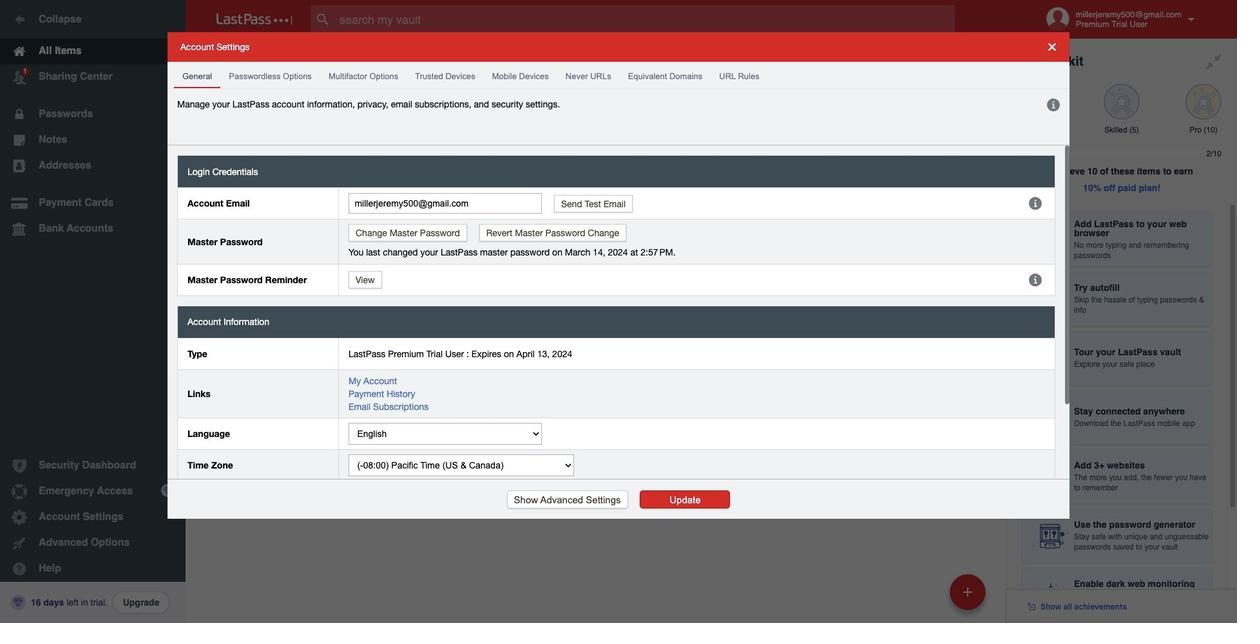 Task type: describe. For each thing, give the bounding box(es) containing it.
vault options navigation
[[186, 39, 1006, 77]]

new item image
[[963, 588, 972, 597]]

Search search field
[[311, 5, 980, 34]]

search my vault text field
[[311, 5, 980, 34]]

new item navigation
[[945, 571, 994, 624]]



Task type: vqa. For each thing, say whether or not it's contained in the screenshot.
New item element
no



Task type: locate. For each thing, give the bounding box(es) containing it.
lastpass image
[[216, 14, 293, 25]]

main navigation navigation
[[0, 0, 186, 624]]



